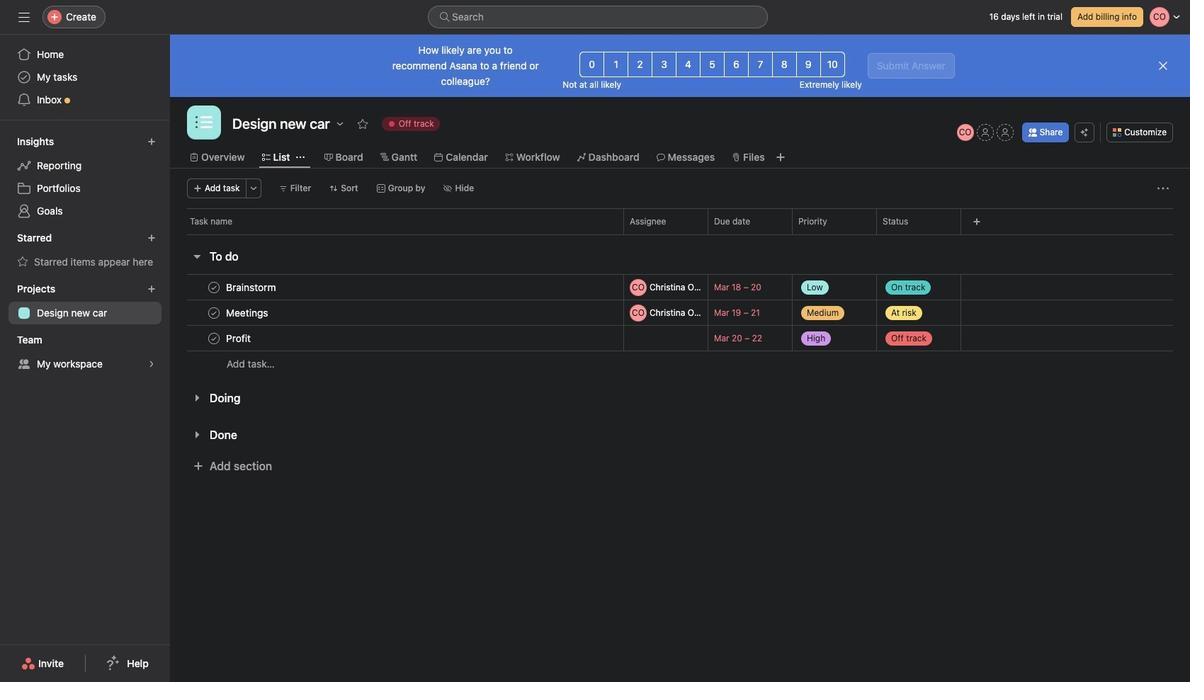Task type: vqa. For each thing, say whether or not it's contained in the screenshot.
share at right top
no



Task type: describe. For each thing, give the bounding box(es) containing it.
insights element
[[0, 129, 170, 225]]

dismiss image
[[1158, 60, 1170, 72]]

see details, my workspace image
[[147, 360, 156, 369]]

global element
[[0, 35, 170, 120]]

ask ai image
[[1081, 128, 1090, 137]]

collapse task list for this group image
[[191, 251, 203, 262]]

mark complete image for mark complete checkbox inside brainstorm cell
[[206, 279, 223, 296]]

header to do tree grid
[[170, 274, 1191, 377]]

projects element
[[0, 276, 170, 327]]

mark complete image
[[206, 330, 223, 347]]

expand task list for this group image
[[191, 430, 203, 441]]

starred element
[[0, 225, 170, 276]]

mark complete image for mark complete option
[[206, 304, 223, 321]]

manage project members image
[[957, 124, 974, 141]]

teams element
[[0, 327, 170, 379]]

add field image
[[973, 218, 982, 226]]

add tab image
[[775, 152, 786, 163]]

task name text field for mark complete option
[[223, 306, 273, 320]]

more actions image
[[249, 184, 258, 193]]

Mark complete checkbox
[[206, 304, 223, 321]]

task name text field for mark complete checkbox inside brainstorm cell
[[223, 280, 280, 295]]



Task type: locate. For each thing, give the bounding box(es) containing it.
None radio
[[604, 52, 629, 77], [652, 52, 677, 77], [676, 52, 701, 77], [604, 52, 629, 77], [652, 52, 677, 77], [676, 52, 701, 77]]

option group
[[580, 52, 845, 77]]

hide sidebar image
[[18, 11, 30, 23]]

2 task name text field from the top
[[223, 306, 273, 320]]

1 vertical spatial mark complete image
[[206, 304, 223, 321]]

2 mark complete checkbox from the top
[[206, 330, 223, 347]]

mark complete image inside meetings cell
[[206, 304, 223, 321]]

1 mark complete checkbox from the top
[[206, 279, 223, 296]]

2 mark complete image from the top
[[206, 304, 223, 321]]

task name text field inside brainstorm cell
[[223, 280, 280, 295]]

brainstorm cell
[[170, 274, 624, 301]]

add items to starred image
[[147, 234, 156, 242]]

Task name text field
[[223, 331, 255, 346]]

mark complete checkbox up mark complete option
[[206, 279, 223, 296]]

0 vertical spatial mark complete checkbox
[[206, 279, 223, 296]]

1 vertical spatial task name text field
[[223, 306, 273, 320]]

1 mark complete image from the top
[[206, 279, 223, 296]]

new insights image
[[147, 138, 156, 146]]

mark complete checkbox left task name text box at left
[[206, 330, 223, 347]]

mark complete image inside brainstorm cell
[[206, 279, 223, 296]]

0 vertical spatial task name text field
[[223, 280, 280, 295]]

mark complete checkbox for profit 'cell'
[[206, 330, 223, 347]]

expand task list for this group image
[[191, 393, 203, 404]]

profit cell
[[170, 325, 624, 352]]

task name text field inside meetings cell
[[223, 306, 273, 320]]

mark complete checkbox inside brainstorm cell
[[206, 279, 223, 296]]

0 vertical spatial mark complete image
[[206, 279, 223, 296]]

mark complete checkbox inside profit 'cell'
[[206, 330, 223, 347]]

mark complete checkbox for brainstorm cell
[[206, 279, 223, 296]]

list image
[[196, 114, 213, 131]]

mark complete image up mark complete image
[[206, 304, 223, 321]]

meetings cell
[[170, 300, 624, 326]]

row
[[170, 208, 1191, 235], [187, 234, 1174, 235], [170, 274, 1191, 301], [170, 300, 1191, 326], [170, 325, 1191, 352], [170, 351, 1191, 377]]

list box
[[428, 6, 768, 28]]

mark complete image up mark complete option
[[206, 279, 223, 296]]

mark complete image
[[206, 279, 223, 296], [206, 304, 223, 321]]

tab actions image
[[296, 153, 304, 162]]

None radio
[[580, 52, 605, 77], [628, 52, 653, 77], [700, 52, 725, 77], [724, 52, 749, 77], [748, 52, 773, 77], [772, 52, 797, 77], [797, 52, 821, 77], [821, 52, 845, 77], [580, 52, 605, 77], [628, 52, 653, 77], [700, 52, 725, 77], [724, 52, 749, 77], [748, 52, 773, 77], [772, 52, 797, 77], [797, 52, 821, 77], [821, 52, 845, 77]]

1 vertical spatial mark complete checkbox
[[206, 330, 223, 347]]

1 task name text field from the top
[[223, 280, 280, 295]]

add to starred image
[[357, 118, 368, 130]]

new project or portfolio image
[[147, 285, 156, 293]]

Mark complete checkbox
[[206, 279, 223, 296], [206, 330, 223, 347]]

Task name text field
[[223, 280, 280, 295], [223, 306, 273, 320]]



